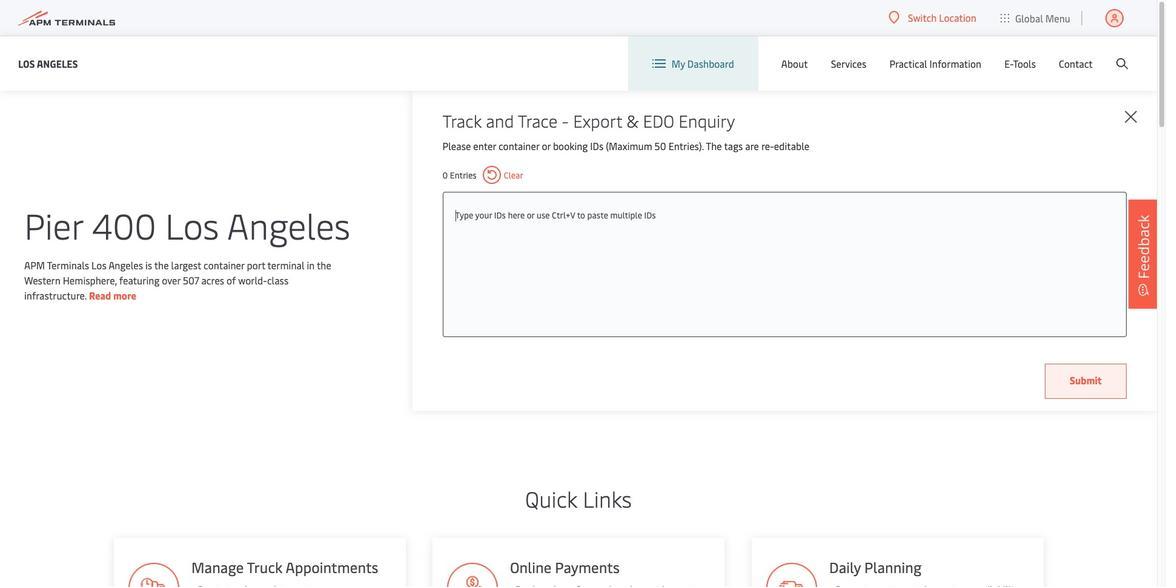 Task type: describe. For each thing, give the bounding box(es) containing it.
about button
[[782, 36, 808, 91]]

terminal
[[268, 259, 305, 272]]

online payments
[[510, 558, 620, 578]]

-
[[562, 109, 569, 132]]

acres
[[201, 274, 224, 287]]

practical
[[890, 57, 928, 70]]

la secondary image
[[82, 269, 294, 451]]

tags
[[725, 139, 743, 153]]

daily planning
[[830, 558, 922, 578]]

and
[[486, 109, 514, 132]]

angeles for apm terminals los angeles is the largest container port terminal in the western hemisphere, featuring over 507 acres of world-class infrastructure.
[[109, 259, 143, 272]]

daily
[[830, 558, 861, 578]]

more
[[113, 289, 136, 302]]

e-
[[1005, 57, 1014, 70]]

e-tools
[[1005, 57, 1036, 70]]

please enter container or booking ids (maximum 50 entries). the tags are re-editable
[[443, 139, 810, 153]]

0 horizontal spatial or
[[527, 210, 535, 221]]

los angeles link
[[18, 56, 78, 71]]

read
[[89, 289, 111, 302]]

multiple
[[611, 210, 643, 221]]

enter
[[474, 139, 496, 153]]

entries
[[450, 169, 477, 181]]

your
[[476, 210, 492, 221]]

track
[[443, 109, 482, 132]]

booking
[[553, 139, 588, 153]]

payments
[[555, 558, 620, 578]]

50
[[655, 139, 667, 153]]

apm terminals los angeles is the largest container port terminal in the western hemisphere, featuring over 507 acres of world-class infrastructure.
[[24, 259, 331, 302]]

infrastructure.
[[24, 289, 87, 302]]

0 horizontal spatial ids
[[494, 210, 506, 221]]

location
[[940, 11, 977, 24]]

information
[[930, 57, 982, 70]]

clear
[[504, 169, 524, 181]]

export
[[573, 109, 623, 132]]

1 horizontal spatial ids
[[591, 139, 604, 153]]

2 horizontal spatial ids
[[645, 210, 656, 221]]

0 vertical spatial los
[[18, 57, 35, 70]]

2 the from the left
[[317, 259, 331, 272]]

tools
[[1014, 57, 1036, 70]]

submit
[[1070, 374, 1103, 387]]

global menu
[[1016, 11, 1071, 25]]

0 entries
[[443, 169, 477, 181]]

global menu button
[[989, 0, 1083, 36]]

here
[[508, 210, 525, 221]]

the
[[706, 139, 722, 153]]

to
[[577, 210, 586, 221]]

1 the from the left
[[154, 259, 169, 272]]

feedback button
[[1129, 200, 1160, 309]]

hemisphere,
[[63, 274, 117, 287]]

pier
[[24, 201, 83, 249]]

los angeles
[[18, 57, 78, 70]]

quick links
[[526, 484, 632, 514]]

is
[[145, 259, 152, 272]]

menu
[[1046, 11, 1071, 25]]

world-
[[238, 274, 267, 287]]

tariffs - 131 image
[[447, 564, 498, 588]]

switch
[[908, 11, 937, 24]]

(maximum
[[606, 139, 653, 153]]

class
[[267, 274, 289, 287]]

read more
[[89, 289, 136, 302]]

practical information
[[890, 57, 982, 70]]

angeles for pier 400 los angeles
[[227, 201, 351, 249]]

online
[[510, 558, 552, 578]]

los for 400
[[165, 201, 219, 249]]

dashboard
[[688, 57, 735, 70]]

manage
[[191, 558, 243, 578]]

global
[[1016, 11, 1044, 25]]

editable
[[774, 139, 810, 153]]

my dashboard
[[672, 57, 735, 70]]

of
[[227, 274, 236, 287]]



Task type: locate. For each thing, give the bounding box(es) containing it.
0 horizontal spatial angeles
[[37, 57, 78, 70]]

daily planning link
[[752, 539, 1044, 588]]

online payments link
[[433, 539, 725, 588]]

ids down export
[[591, 139, 604, 153]]

over
[[162, 274, 181, 287]]

contact
[[1060, 57, 1093, 70]]

400
[[92, 201, 156, 249]]

about
[[782, 57, 808, 70]]

or left booking in the top of the page
[[542, 139, 551, 153]]

the right is
[[154, 259, 169, 272]]

planning
[[865, 558, 922, 578]]

trace
[[518, 109, 558, 132]]

ctrl+v
[[552, 210, 576, 221]]

switch location
[[908, 11, 977, 24]]

services button
[[831, 36, 867, 91]]

are
[[746, 139, 759, 153]]

port
[[247, 259, 265, 272]]

ids right your
[[494, 210, 506, 221]]

track and trace - export & edo enquiry
[[443, 109, 735, 132]]

links
[[583, 484, 632, 514]]

manage truck appointments
[[191, 558, 378, 578]]

enquiry
[[679, 109, 735, 132]]

manager truck appointments - 53 image
[[128, 564, 179, 588]]

type your ids here or use ctrl+v to paste multiple ids
[[456, 210, 656, 221]]

ids right the multiple
[[645, 210, 656, 221]]

0 vertical spatial container
[[499, 139, 540, 153]]

practical information button
[[890, 36, 982, 91]]

clear button
[[483, 166, 524, 184]]

ids
[[591, 139, 604, 153], [494, 210, 506, 221], [645, 210, 656, 221]]

the
[[154, 259, 169, 272], [317, 259, 331, 272]]

entries).
[[669, 139, 704, 153]]

los for terminals
[[92, 259, 107, 272]]

container
[[499, 139, 540, 153], [204, 259, 245, 272]]

type
[[456, 210, 474, 221]]

use
[[537, 210, 550, 221]]

angeles
[[37, 57, 78, 70], [227, 201, 351, 249], [109, 259, 143, 272]]

1 horizontal spatial los
[[92, 259, 107, 272]]

quick
[[526, 484, 578, 514]]

1 vertical spatial or
[[527, 210, 535, 221]]

orange club loyalty program - 56 image
[[767, 564, 818, 588]]

switch location button
[[889, 11, 977, 24]]

1 vertical spatial los
[[165, 201, 219, 249]]

terminals
[[47, 259, 89, 272]]

contact button
[[1060, 36, 1093, 91]]

0 vertical spatial or
[[542, 139, 551, 153]]

1 horizontal spatial container
[[499, 139, 540, 153]]

507
[[183, 274, 199, 287]]

1 horizontal spatial the
[[317, 259, 331, 272]]

e-tools button
[[1005, 36, 1036, 91]]

apm
[[24, 259, 45, 272]]

please
[[443, 139, 471, 153]]

2 horizontal spatial angeles
[[227, 201, 351, 249]]

2 vertical spatial angeles
[[109, 259, 143, 272]]

0 vertical spatial angeles
[[37, 57, 78, 70]]

in
[[307, 259, 315, 272]]

1 vertical spatial container
[[204, 259, 245, 272]]

Type or paste your IDs here text field
[[456, 205, 1115, 227]]

western
[[24, 274, 61, 287]]

angeles inside apm terminals los angeles is the largest container port terminal in the western hemisphere, featuring over 507 acres of world-class infrastructure.
[[109, 259, 143, 272]]

pier 400 los angeles
[[24, 201, 351, 249]]

appointments
[[285, 558, 378, 578]]

2 vertical spatial los
[[92, 259, 107, 272]]

submit button
[[1046, 364, 1127, 399]]

feedback
[[1134, 215, 1154, 279]]

container inside apm terminals los angeles is the largest container port terminal in the western hemisphere, featuring over 507 acres of world-class infrastructure.
[[204, 259, 245, 272]]

los
[[18, 57, 35, 70], [165, 201, 219, 249], [92, 259, 107, 272]]

truck
[[246, 558, 282, 578]]

or left use
[[527, 210, 535, 221]]

2 horizontal spatial los
[[165, 201, 219, 249]]

read more link
[[89, 289, 136, 302]]

0
[[443, 169, 448, 181]]

1 horizontal spatial or
[[542, 139, 551, 153]]

1 vertical spatial angeles
[[227, 201, 351, 249]]

largest
[[171, 259, 201, 272]]

0 horizontal spatial the
[[154, 259, 169, 272]]

manage truck appointments link
[[113, 539, 405, 588]]

featuring
[[119, 274, 160, 287]]

container up clear
[[499, 139, 540, 153]]

0 horizontal spatial container
[[204, 259, 245, 272]]

the right 'in'
[[317, 259, 331, 272]]

my dashboard button
[[653, 36, 735, 91]]

my
[[672, 57, 685, 70]]

services
[[831, 57, 867, 70]]

los inside apm terminals los angeles is the largest container port terminal in the western hemisphere, featuring over 507 acres of world-class infrastructure.
[[92, 259, 107, 272]]

1 horizontal spatial angeles
[[109, 259, 143, 272]]

container up of
[[204, 259, 245, 272]]

0 horizontal spatial los
[[18, 57, 35, 70]]

edo
[[643, 109, 675, 132]]

re-
[[762, 139, 775, 153]]

paste
[[588, 210, 609, 221]]

&
[[627, 109, 639, 132]]



Task type: vqa. For each thing, say whether or not it's contained in the screenshot.
CONTAINER in the APM Terminals Los Angeles is the largest container port terminal in the Western Hemisphere, featuring over 507 acres of world-class infrastructure.
yes



